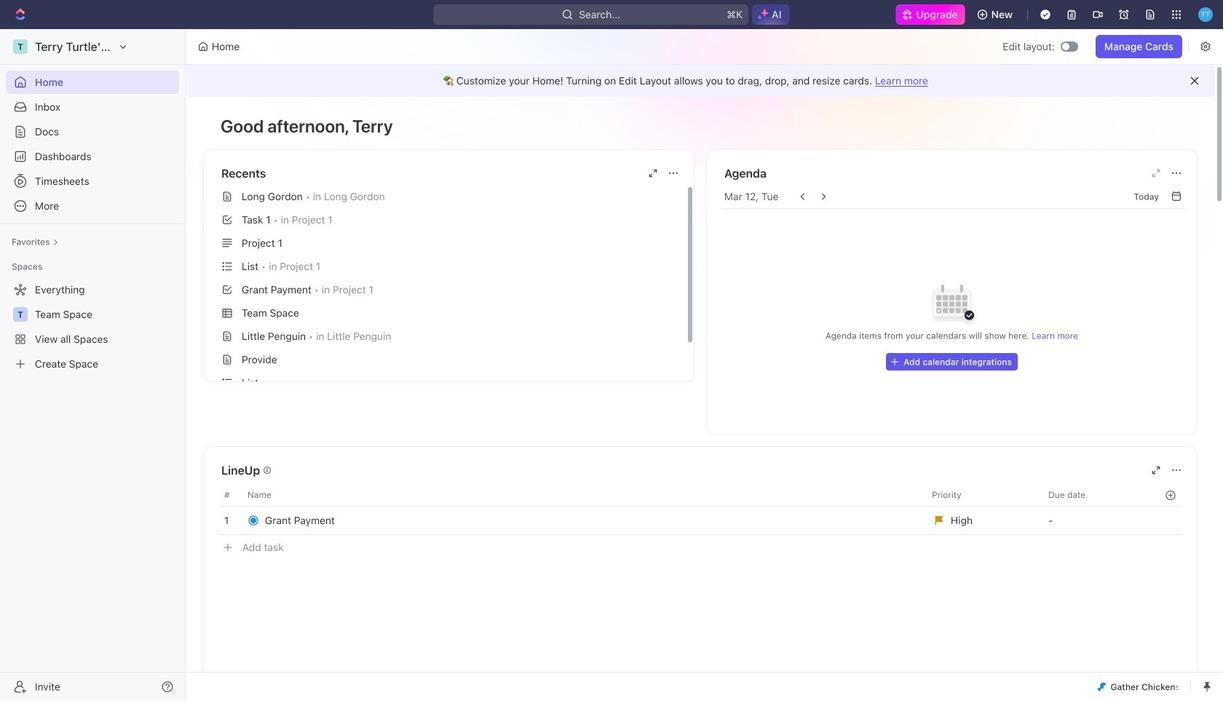 Task type: vqa. For each thing, say whether or not it's contained in the screenshot.
Team Space, , element
yes



Task type: describe. For each thing, give the bounding box(es) containing it.
tree inside sidebar navigation
[[6, 278, 179, 376]]

sidebar navigation
[[0, 29, 189, 701]]



Task type: locate. For each thing, give the bounding box(es) containing it.
terry turtle's workspace, , element
[[13, 39, 28, 54]]

tree
[[6, 278, 179, 376]]

alert
[[186, 65, 1215, 97]]

team space, , element
[[13, 307, 28, 322]]

drumstick bite image
[[1098, 683, 1106, 691]]



